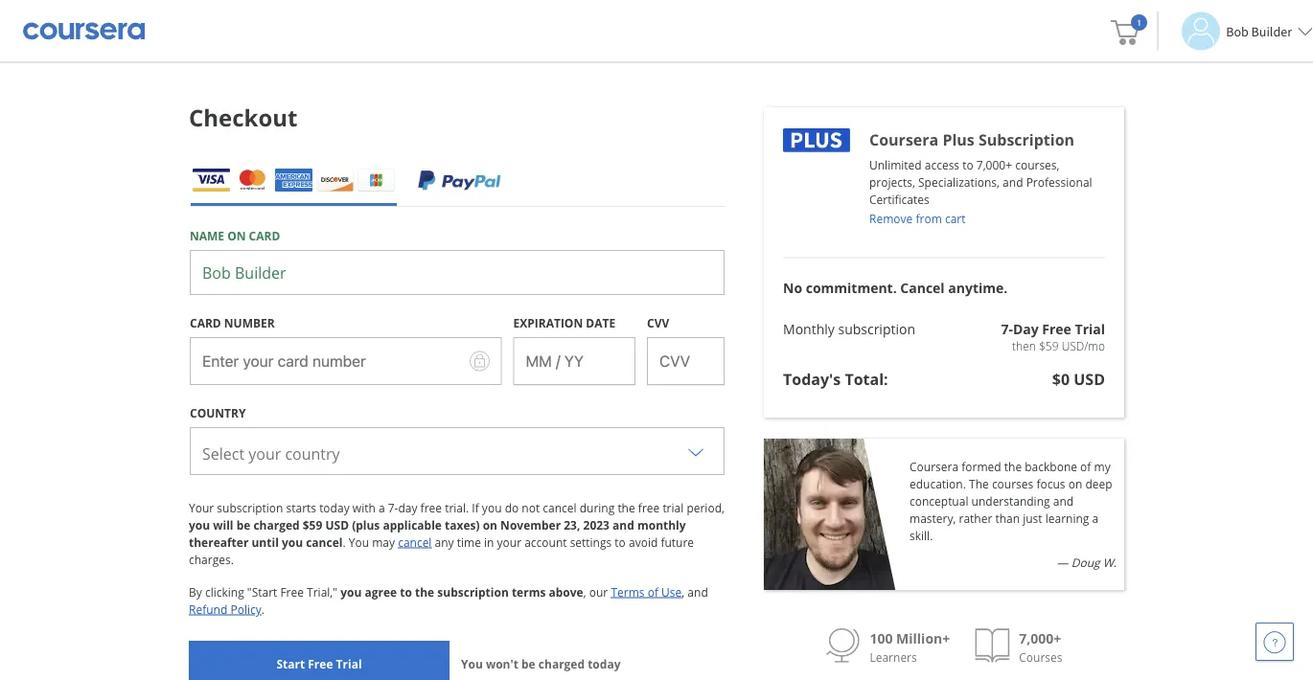 Task type: vqa. For each thing, say whether or not it's contained in the screenshot.
By clicking "Start Free Trial," you agree to the subscription terms above , our Terms of Use , and Refund Policy .
yes



Task type: locate. For each thing, give the bounding box(es) containing it.
0 horizontal spatial free
[[280, 585, 304, 601]]

0 vertical spatial be
[[237, 518, 251, 533]]

1 vertical spatial coursera
[[910, 459, 959, 475]]

you down (plus
[[349, 535, 369, 551]]

(plus applicable taxes) on november 23, 2023 and monthly thereafter until you cancel
[[189, 518, 686, 551]]

coursera image
[[23, 16, 145, 46]]

doug
[[1072, 555, 1101, 571]]

1 horizontal spatial a
[[1093, 511, 1099, 527]]

cancel down applicable
[[398, 535, 432, 551]]

1 vertical spatial today
[[588, 657, 621, 672]]

free right day
[[421, 500, 442, 516]]

1 horizontal spatial card
[[249, 228, 280, 244]]

charges.
[[189, 552, 234, 568]]

1 vertical spatial 7,000+
[[1020, 630, 1062, 648]]

on up "in"
[[483, 518, 498, 533]]

$0
[[1053, 369, 1070, 390]]

. inside by clicking "start free trial," you agree to the subscription terms above , our terms of use , and refund policy .
[[262, 602, 265, 618]]

0 horizontal spatial be
[[237, 518, 251, 533]]

terms of use link
[[611, 585, 682, 601]]

and down 'courses,'
[[1003, 174, 1024, 190]]

professional
[[1027, 174, 1093, 190]]

in
[[484, 535, 494, 551]]

1 horizontal spatial ,
[[682, 585, 685, 601]]

coursera for plus
[[870, 129, 939, 150]]

and up learning
[[1054, 493, 1074, 509]]

on inside coursera formed the backbone of my education. the courses focus on deep conceptual understanding and mastery, rather than just learning a skill.
[[1069, 476, 1083, 492]]

1 vertical spatial 7-
[[388, 500, 398, 516]]

today left with
[[319, 500, 350, 516]]

2 horizontal spatial to
[[963, 157, 974, 173]]

today down "our"
[[588, 657, 621, 672]]

bob
[[1227, 23, 1249, 40]]

0 horizontal spatial ,
[[584, 585, 587, 601]]

certificates
[[870, 191, 930, 207]]

0 horizontal spatial cancel
[[306, 535, 343, 551]]

to up specializations,
[[963, 157, 974, 173]]

coursera plus subscription image
[[784, 129, 851, 152]]

the right during
[[618, 500, 636, 516]]

7,000+
[[977, 157, 1013, 173], [1020, 630, 1062, 648]]

date
[[586, 315, 616, 331]]

to inside by clicking "start free trial," you agree to the subscription terms above , our terms of use , and refund policy .
[[400, 585, 412, 601]]

applicable
[[383, 518, 442, 533]]

charged right won't on the bottom
[[539, 657, 585, 672]]

you right until in the left bottom of the page
[[282, 535, 303, 551]]

courses
[[992, 476, 1034, 492]]

chevron down image
[[685, 440, 708, 463]]

/mo
[[1085, 338, 1106, 354]]

subscription
[[979, 129, 1075, 150]]

2 horizontal spatial on
[[1069, 476, 1083, 492]]

0 horizontal spatial on
[[227, 228, 246, 244]]

0 horizontal spatial trial
[[336, 657, 362, 672]]

your right select
[[249, 444, 281, 465]]

1 horizontal spatial charged
[[539, 657, 585, 672]]

than
[[996, 511, 1020, 527]]

1 vertical spatial of
[[648, 585, 659, 601]]

be right won't on the bottom
[[522, 657, 536, 672]]

charged for today
[[539, 657, 585, 672]]

monthly subscription
[[784, 320, 916, 339]]

free right "start on the bottom
[[280, 585, 304, 601]]

subscription for your
[[217, 500, 283, 516]]

card down mastercard icon
[[249, 228, 280, 244]]

1 vertical spatial free
[[280, 585, 304, 601]]

you won't be charged today
[[461, 657, 621, 672]]

a right with
[[379, 500, 385, 516]]

2 vertical spatial subscription
[[438, 585, 509, 601]]

unlimited
[[870, 157, 922, 173]]

0 vertical spatial 7,000+
[[977, 157, 1013, 173]]

.
[[343, 535, 346, 551], [262, 602, 265, 618]]

0 horizontal spatial card
[[190, 315, 221, 331]]

, down future
[[682, 585, 685, 601]]

free right the start
[[308, 657, 333, 672]]

2 vertical spatial to
[[400, 585, 412, 601]]

0 horizontal spatial free
[[421, 500, 442, 516]]

free right day
[[1043, 320, 1072, 339]]

help center image
[[1264, 631, 1287, 654]]

a inside coursera formed the backbone of my education. the courses focus on deep conceptual understanding and mastery, rather than just learning a skill.
[[1093, 511, 1099, 527]]

tab list
[[190, 153, 725, 206]]

checkout
[[189, 102, 298, 133]]

remove from cart link
[[870, 211, 966, 227]]

usd right $0
[[1074, 369, 1106, 390]]

be right the will
[[237, 518, 251, 533]]

subscription for monthly
[[839, 320, 916, 339]]

discover image
[[316, 169, 354, 192]]

1 horizontal spatial be
[[522, 657, 536, 672]]

1 vertical spatial $59
[[303, 518, 323, 533]]

usd up $0 usd
[[1062, 338, 1085, 354]]

7-
[[1002, 320, 1014, 339], [388, 500, 398, 516]]

0 horizontal spatial the
[[415, 585, 435, 601]]

bob builder button
[[1158, 12, 1314, 50]]

thereafter
[[189, 535, 249, 551]]

0 horizontal spatial of
[[648, 585, 659, 601]]

0 vertical spatial to
[[963, 157, 974, 173]]

card
[[249, 228, 280, 244], [190, 315, 221, 331]]

free
[[1043, 320, 1072, 339], [280, 585, 304, 601], [308, 657, 333, 672]]

2 horizontal spatial subscription
[[839, 320, 916, 339]]

conceptual
[[910, 493, 969, 509]]

1 horizontal spatial on
[[483, 518, 498, 533]]

2 horizontal spatial the
[[1005, 459, 1022, 475]]

your right "in"
[[497, 535, 522, 551]]

. you may cancel
[[343, 535, 432, 551]]

coursera formed the backbone of my education. the courses focus on deep conceptual understanding and mastery, rather than just learning a skill.
[[910, 459, 1113, 544]]

7- up applicable
[[388, 500, 398, 516]]

education.
[[910, 476, 967, 492]]

0 horizontal spatial your
[[249, 444, 281, 465]]

0 vertical spatial 7-
[[1002, 320, 1014, 339]]

confirm payment details element
[[189, 98, 298, 138]]

coursera inside coursera plus subscription unlimited access to 7,000+ courses, projects, specializations, and professional certificates remove from cart
[[870, 129, 939, 150]]

of inside coursera formed the backbone of my education. the courses focus on deep conceptual understanding and mastery, rather than just learning a skill.
[[1081, 459, 1092, 475]]

if
[[472, 500, 479, 516]]

and up avoid
[[613, 518, 635, 533]]

0 vertical spatial you
[[349, 535, 369, 551]]

agree
[[365, 585, 397, 601]]

commitment.
[[806, 279, 897, 297]]

november
[[501, 518, 561, 533]]

plus
[[943, 129, 975, 150]]

1 horizontal spatial subscription
[[438, 585, 509, 601]]

1 vertical spatial on
[[1069, 476, 1083, 492]]

$59 down starts at bottom left
[[303, 518, 323, 533]]

site metric image
[[976, 629, 1010, 664]]

be
[[237, 518, 251, 533], [522, 657, 536, 672]]

on left deep
[[1069, 476, 1083, 492]]

0 vertical spatial trial
[[1076, 320, 1106, 339]]

0 horizontal spatial 7,000+
[[977, 157, 1013, 173]]

and inside coursera plus subscription unlimited access to 7,000+ courses, projects, specializations, and professional certificates remove from cart
[[1003, 174, 1024, 190]]

1 horizontal spatial free
[[308, 657, 333, 672]]

0 vertical spatial today
[[319, 500, 350, 516]]

(plus
[[352, 518, 380, 533]]

2 free from the left
[[639, 500, 660, 516]]

on right name
[[227, 228, 246, 244]]

1 horizontal spatial the
[[618, 500, 636, 516]]

1 horizontal spatial trial
[[1076, 320, 1106, 339]]

remove
[[870, 211, 913, 227]]

2 horizontal spatial cancel
[[543, 500, 577, 516]]

1 vertical spatial be
[[522, 657, 536, 672]]

1 horizontal spatial free
[[639, 500, 660, 516]]

trial up $0 usd
[[1076, 320, 1106, 339]]

trial
[[663, 500, 684, 516]]

cancel inside (plus applicable taxes) on november 23, 2023 and monthly thereafter until you cancel
[[306, 535, 343, 551]]

1 vertical spatial subscription
[[217, 500, 283, 516]]

free inside by clicking "start free trial," you agree to the subscription terms above , our terms of use , and refund policy .
[[280, 585, 304, 601]]

american express image
[[275, 169, 313, 192]]

7- down anytime.
[[1002, 320, 1014, 339]]

0 horizontal spatial $59
[[303, 518, 323, 533]]

of left use
[[648, 585, 659, 601]]

avoid
[[629, 535, 658, 551]]

paypal image
[[416, 169, 503, 192]]

1 vertical spatial trial
[[336, 657, 362, 672]]

above
[[549, 585, 584, 601]]

any time in your account settings to avoid future charges.
[[189, 535, 694, 568]]

until
[[252, 535, 279, 551]]

charged
[[254, 518, 300, 533], [539, 657, 585, 672]]

w.
[[1104, 555, 1117, 571]]

0 vertical spatial subscription
[[839, 320, 916, 339]]

today
[[319, 500, 350, 516], [588, 657, 621, 672]]

7,000+ up specializations,
[[977, 157, 1013, 173]]

you inside (plus applicable taxes) on november 23, 2023 and monthly thereafter until you cancel
[[282, 535, 303, 551]]

your subscription starts today with a 7-day free trial. if you do not cancel during the free trial period,
[[189, 500, 725, 516]]

cancel down starts at bottom left
[[306, 535, 343, 551]]

cancel up 23, at the bottom of page
[[543, 500, 577, 516]]

7,000+ inside 7,000+ courses
[[1020, 630, 1062, 648]]

a
[[379, 500, 385, 516], [1093, 511, 1099, 527]]

1 horizontal spatial 7-
[[1002, 320, 1014, 339]]

learning
[[1046, 511, 1090, 527]]

subscription up you will be charged $59 usd
[[217, 500, 283, 516]]

trial right the start
[[336, 657, 362, 672]]

0 vertical spatial on
[[227, 228, 246, 244]]

usd left (plus
[[326, 518, 349, 533]]

be for won't
[[522, 657, 536, 672]]

coursera inside coursera formed the backbone of my education. the courses focus on deep conceptual understanding and mastery, rather than just learning a skill.
[[910, 459, 959, 475]]

1 vertical spatial usd
[[1074, 369, 1106, 390]]

0 vertical spatial your
[[249, 444, 281, 465]]

terms
[[611, 585, 645, 601]]

of left the my
[[1081, 459, 1092, 475]]

0 vertical spatial coursera
[[870, 129, 939, 150]]

1 horizontal spatial of
[[1081, 459, 1092, 475]]

your inside any time in your account settings to avoid future charges.
[[497, 535, 522, 551]]

trial inside "button"
[[336, 657, 362, 672]]

and inside coursera formed the backbone of my education. the courses focus on deep conceptual understanding and mastery, rather than just learning a skill.
[[1054, 493, 1074, 509]]

$59 right then
[[1040, 338, 1059, 354]]

1 horizontal spatial you
[[461, 657, 483, 672]]

subscription down "time"
[[438, 585, 509, 601]]

cart
[[946, 211, 966, 227]]

formed
[[962, 459, 1002, 475]]

free
[[421, 500, 442, 516], [639, 500, 660, 516]]

0 horizontal spatial 7-
[[388, 500, 398, 516]]

on inside (plus applicable taxes) on november 23, 2023 and monthly thereafter until you cancel
[[483, 518, 498, 533]]

0 vertical spatial charged
[[254, 518, 300, 533]]

coursera for formed
[[910, 459, 959, 475]]

the right agree
[[415, 585, 435, 601]]

you left won't on the bottom
[[461, 657, 483, 672]]

2 vertical spatial the
[[415, 585, 435, 601]]

learners
[[870, 650, 918, 666]]

1 horizontal spatial 7,000+
[[1020, 630, 1062, 648]]

select
[[202, 444, 245, 465]]

0 horizontal spatial subscription
[[217, 500, 283, 516]]

and inside by clicking "start free trial," you agree to the subscription terms above , our terms of use , and refund policy .
[[688, 585, 708, 601]]

0 horizontal spatial .
[[262, 602, 265, 618]]

the up courses
[[1005, 459, 1022, 475]]

you right "trial,""
[[341, 585, 362, 601]]

subscription down no commitment. cancel anytime.
[[839, 320, 916, 339]]

1 horizontal spatial to
[[615, 535, 626, 551]]

and right use
[[688, 585, 708, 601]]

Name on Card text field
[[190, 250, 725, 296]]

0 horizontal spatial to
[[400, 585, 412, 601]]

—
[[1057, 555, 1069, 571]]

use
[[662, 585, 682, 601]]

by clicking "start free trial," you agree to the subscription terms above , our terms of use , and refund policy .
[[189, 585, 708, 618]]

1 vertical spatial your
[[497, 535, 522, 551]]

1 vertical spatial card
[[190, 315, 221, 331]]

0 vertical spatial the
[[1005, 459, 1022, 475]]

0 horizontal spatial charged
[[254, 518, 300, 533]]

monthly
[[638, 518, 686, 533]]

2 vertical spatial free
[[308, 657, 333, 672]]

a right learning
[[1093, 511, 1099, 527]]

0 vertical spatial $59
[[1040, 338, 1059, 354]]

coursera
[[870, 129, 939, 150], [910, 459, 959, 475]]

to left avoid
[[615, 535, 626, 551]]

, left "our"
[[584, 585, 587, 601]]

2 vertical spatial on
[[483, 518, 498, 533]]

the inside coursera formed the backbone of my education. the courses focus on deep conceptual understanding and mastery, rather than just learning a skill.
[[1005, 459, 1022, 475]]

charged up until in the left bottom of the page
[[254, 518, 300, 533]]

1 , from the left
[[584, 585, 587, 601]]

subscription inside by clicking "start free trial," you agree to the subscription terms above , our terms of use , and refund policy .
[[438, 585, 509, 601]]

0 vertical spatial .
[[343, 535, 346, 551]]

. down "start on the bottom
[[262, 602, 265, 618]]

1 horizontal spatial your
[[497, 535, 522, 551]]

,
[[584, 585, 587, 601], [682, 585, 685, 601]]

policy
[[231, 602, 262, 618]]

0 horizontal spatial you
[[349, 535, 369, 551]]

7,000+ up courses
[[1020, 630, 1062, 648]]

2 horizontal spatial free
[[1043, 320, 1072, 339]]

1 vertical spatial to
[[615, 535, 626, 551]]

coursera up unlimited
[[870, 129, 939, 150]]

start free trial
[[277, 657, 362, 672]]

to right agree
[[400, 585, 412, 601]]

2023
[[584, 518, 610, 533]]

free up monthly
[[639, 500, 660, 516]]

1 vertical spatial charged
[[539, 657, 585, 672]]

card left number at left
[[190, 315, 221, 331]]

terms
[[512, 585, 546, 601]]

. left may
[[343, 535, 346, 551]]

refund
[[189, 602, 228, 618]]

1 vertical spatial .
[[262, 602, 265, 618]]

coursera up the education.
[[910, 459, 959, 475]]

0 vertical spatial of
[[1081, 459, 1092, 475]]

country
[[190, 405, 246, 421]]



Task type: describe. For each thing, give the bounding box(es) containing it.
mastercard image
[[234, 169, 271, 192]]

1 vertical spatial you
[[461, 657, 483, 672]]

not
[[522, 500, 540, 516]]

trial,"
[[307, 585, 338, 601]]

"start
[[247, 585, 277, 601]]

select your country
[[202, 444, 340, 465]]

2 , from the left
[[682, 585, 685, 601]]

by
[[189, 585, 202, 601]]

name on card
[[190, 228, 280, 244]]

builder
[[1252, 23, 1293, 40]]

23,
[[564, 518, 581, 533]]

courses
[[1020, 650, 1063, 666]]

day
[[398, 500, 418, 516]]

country
[[285, 444, 340, 465]]

million+
[[897, 630, 951, 648]]

0 vertical spatial free
[[1043, 320, 1072, 339]]

taxes)
[[445, 518, 480, 533]]

of inside by clicking "start free trial," you agree to the subscription terms above , our terms of use , and refund policy .
[[648, 585, 659, 601]]

you down your
[[189, 518, 210, 533]]

settings
[[570, 535, 612, 551]]

skill.
[[910, 528, 933, 544]]

any
[[435, 535, 454, 551]]

charged for $59
[[254, 518, 300, 533]]

7,000+ courses
[[1020, 630, 1063, 666]]

be for will
[[237, 518, 251, 533]]

our
[[590, 585, 608, 601]]

projects,
[[870, 174, 916, 190]]

anytime.
[[949, 279, 1008, 297]]

1 vertical spatial the
[[618, 500, 636, 516]]

7,000+ inside coursera plus subscription unlimited access to 7,000+ courses, projects, specializations, and professional certificates remove from cart
[[977, 157, 1013, 173]]

time
[[457, 535, 481, 551]]

account
[[525, 535, 567, 551]]

specializations,
[[919, 174, 1000, 190]]

future
[[661, 535, 694, 551]]

2 vertical spatial usd
[[326, 518, 349, 533]]

you right if
[[482, 500, 502, 516]]

to inside any time in your account settings to avoid future charges.
[[615, 535, 626, 551]]

name
[[190, 228, 224, 244]]

start
[[277, 657, 305, 672]]

0 horizontal spatial a
[[379, 500, 385, 516]]

number
[[224, 315, 275, 331]]

you inside by clicking "start free trial," you agree to the subscription terms above , our terms of use , and refund policy .
[[341, 585, 362, 601]]

shopping cart: 1 item image
[[1112, 14, 1148, 45]]

do
[[505, 500, 519, 516]]

free inside "button"
[[308, 657, 333, 672]]

understanding
[[972, 493, 1051, 509]]

expiration date
[[514, 315, 616, 331]]

100 million+ learners
[[870, 630, 951, 666]]

won't
[[486, 657, 519, 672]]

to inside coursera plus subscription unlimited access to 7,000+ courses, projects, specializations, and professional certificates remove from cart
[[963, 157, 974, 173]]

may
[[372, 535, 395, 551]]

cancel link
[[398, 535, 432, 551]]

lock image
[[469, 351, 491, 372]]

coursera plus subscription unlimited access to 7,000+ courses, projects, specializations, and professional certificates remove from cart
[[870, 129, 1093, 227]]

0 horizontal spatial today
[[319, 500, 350, 516]]

0 vertical spatial usd
[[1062, 338, 1085, 354]]

the inside by clicking "start free trial," you agree to the subscription terms above , our terms of use , and refund policy .
[[415, 585, 435, 601]]

backbone
[[1025, 459, 1078, 475]]

rather
[[960, 511, 993, 527]]

1 horizontal spatial today
[[588, 657, 621, 672]]

today's
[[784, 369, 841, 390]]

monthly
[[784, 320, 835, 339]]

0 vertical spatial card
[[249, 228, 280, 244]]

cancel
[[901, 279, 945, 297]]

1 horizontal spatial cancel
[[398, 535, 432, 551]]

$0 usd
[[1053, 369, 1106, 390]]

you will be charged $59 usd
[[189, 518, 349, 533]]

site metric image
[[826, 629, 861, 664]]

access
[[925, 157, 960, 173]]

no commitment. cancel anytime.
[[784, 279, 1008, 297]]

mastery,
[[910, 511, 957, 527]]

and inside (plus applicable taxes) on november 23, 2023 and monthly thereafter until you cancel
[[613, 518, 635, 533]]

1 free from the left
[[421, 500, 442, 516]]

clicking
[[205, 585, 244, 601]]

will
[[213, 518, 234, 533]]

1 horizontal spatial $59
[[1040, 338, 1059, 354]]

card number
[[190, 315, 275, 331]]

today's total:
[[784, 369, 889, 390]]

total:
[[845, 369, 889, 390]]

no
[[784, 279, 803, 297]]

bob builder
[[1227, 23, 1293, 40]]

1 horizontal spatial .
[[343, 535, 346, 551]]

with
[[353, 500, 376, 516]]

during
[[580, 500, 615, 516]]

visa image
[[193, 169, 230, 192]]

trial.
[[445, 500, 469, 516]]

then $59 usd /mo
[[1013, 338, 1106, 354]]

100
[[870, 630, 893, 648]]

day
[[1014, 320, 1039, 339]]

my
[[1095, 459, 1111, 475]]

jcb image
[[358, 169, 395, 192]]

refund policy link
[[189, 602, 262, 618]]

period,
[[687, 500, 725, 516]]



